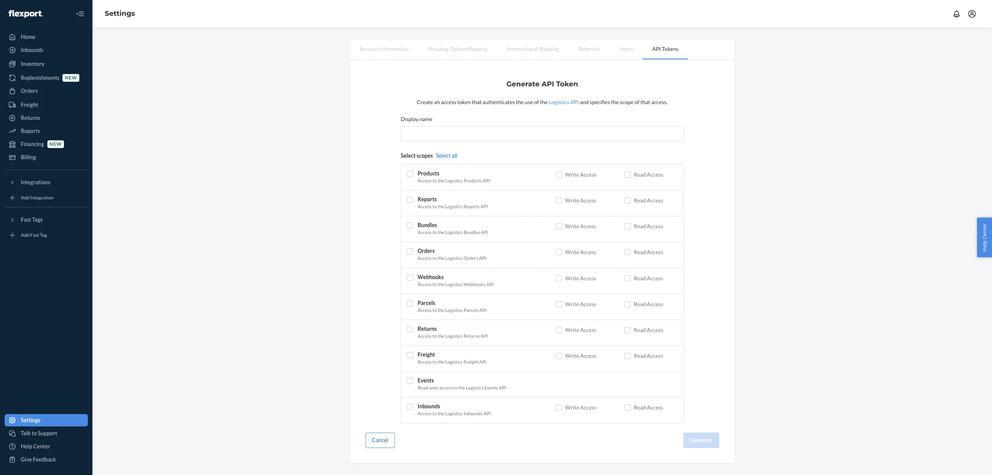 Task type: locate. For each thing, give the bounding box(es) containing it.
8 read from the top
[[634, 352, 646, 359]]

2 read from the top
[[634, 197, 646, 204]]

new up orders link
[[65, 75, 77, 81]]

None checkbox
[[407, 171, 413, 177], [556, 172, 563, 178], [625, 172, 631, 178], [407, 197, 413, 203], [625, 197, 631, 204], [407, 223, 413, 229], [556, 223, 563, 230], [625, 223, 631, 230], [407, 248, 413, 255], [625, 249, 631, 255], [407, 274, 413, 281], [556, 275, 563, 281], [556, 301, 563, 307], [407, 352, 413, 358], [625, 353, 631, 359], [556, 405, 563, 411], [407, 171, 413, 177], [556, 172, 563, 178], [625, 172, 631, 178], [407, 197, 413, 203], [625, 197, 631, 204], [407, 223, 413, 229], [556, 223, 563, 230], [625, 223, 631, 230], [407, 248, 413, 255], [625, 249, 631, 255], [407, 274, 413, 281], [556, 275, 563, 281], [556, 301, 563, 307], [407, 352, 413, 358], [625, 353, 631, 359], [556, 405, 563, 411]]

of right scope
[[635, 99, 640, 105]]

use
[[525, 99, 533, 105]]

display
[[401, 116, 419, 122]]

3 read from the top
[[634, 223, 646, 230]]

0 vertical spatial products
[[418, 170, 440, 177]]

add inside "link"
[[21, 232, 29, 238]]

to inside orders access to the logistics orders api
[[433, 255, 437, 261]]

0 vertical spatial orders
[[21, 88, 38, 94]]

write access for products
[[566, 171, 597, 178]]

to up freight access to the logistics freight api
[[433, 333, 437, 339]]

to inside reports access to the logistics reports api
[[433, 204, 437, 209]]

access right an
[[441, 99, 457, 105]]

events
[[418, 377, 434, 384], [485, 385, 498, 391]]

1 horizontal spatial orders
[[418, 248, 435, 254]]

1 horizontal spatial inbounds
[[418, 403, 440, 410]]

to up parcels access to the logistics parcels api
[[433, 281, 437, 287]]

webhooks down orders access to the logistics orders api
[[418, 274, 444, 280]]

to up only on the left
[[433, 359, 437, 365]]

1 horizontal spatial that
[[641, 99, 651, 105]]

to for products
[[433, 178, 437, 184]]

inbounds inside 'link'
[[21, 47, 43, 53]]

select left all
[[436, 152, 451, 159]]

webhooks up parcels access to the logistics parcels api
[[464, 281, 486, 287]]

bundles
[[418, 222, 437, 228], [464, 230, 480, 235]]

home link
[[5, 31, 88, 43]]

the up orders access to the logistics orders api
[[438, 230, 445, 235]]

to inside freight access to the logistics freight api
[[433, 359, 437, 365]]

9 read access from the top
[[634, 404, 664, 411]]

new for replenishments
[[65, 75, 77, 81]]

1 vertical spatial add
[[21, 232, 29, 238]]

logistics down token
[[549, 99, 570, 105]]

the inside webhooks access to the logistics webhooks api
[[438, 281, 445, 287]]

orders access to the logistics orders api
[[418, 248, 487, 261]]

api inside bundles access to the logistics bundles api
[[481, 230, 489, 235]]

0 horizontal spatial bundles
[[418, 222, 437, 228]]

1 horizontal spatial shipping
[[539, 45, 560, 52]]

to for returns
[[433, 333, 437, 339]]

api inside webhooks access to the logistics webhooks api
[[487, 281, 494, 287]]

0 horizontal spatial that
[[472, 99, 482, 105]]

add down fast tags
[[21, 232, 29, 238]]

api for bundles
[[481, 230, 489, 235]]

6 write from the top
[[566, 301, 580, 307]]

freight up read-
[[418, 351, 435, 358]]

5 read access from the top
[[634, 275, 664, 281]]

the inside bundles access to the logistics bundles api
[[438, 230, 445, 235]]

to inside events read-only access to the logistics events api
[[454, 385, 458, 391]]

the up inbounds access to the logistics inbounds api
[[459, 385, 465, 391]]

0 vertical spatial generate
[[507, 80, 540, 88]]

read access for returns
[[634, 327, 664, 333]]

logistics up returns access to the logistics returns api
[[446, 307, 463, 313]]

9 write access from the top
[[566, 404, 597, 411]]

to inside webhooks access to the logistics webhooks api
[[433, 281, 437, 287]]

0 horizontal spatial inbounds
[[21, 47, 43, 53]]

give feedback
[[21, 456, 56, 463]]

returns for returns
[[21, 115, 40, 121]]

to up orders access to the logistics orders api
[[433, 230, 437, 235]]

to for bundles
[[433, 230, 437, 235]]

shipping right international
[[539, 45, 560, 52]]

the up returns access to the logistics returns api
[[438, 307, 445, 313]]

select
[[401, 152, 416, 159], [436, 152, 451, 159]]

7 write access from the top
[[566, 327, 597, 333]]

the down only on the left
[[438, 411, 445, 417]]

products up reports access to the logistics reports api
[[464, 178, 482, 184]]

returns down freight link
[[21, 115, 40, 121]]

8 read access from the top
[[634, 352, 664, 359]]

2 horizontal spatial inbounds
[[464, 411, 483, 417]]

api inside returns access to the logistics returns api
[[481, 333, 488, 339]]

api inside reports access to the logistics reports api
[[481, 204, 488, 209]]

the up parcels access to the logistics parcels api
[[438, 281, 445, 287]]

None text field
[[401, 126, 684, 142]]

read for reports
[[634, 197, 646, 204]]

1 vertical spatial webhooks
[[464, 281, 486, 287]]

2 that from the left
[[641, 99, 651, 105]]

1 horizontal spatial new
[[65, 75, 77, 81]]

replenishments
[[21, 74, 60, 81]]

the inside parcels access to the logistics parcels api
[[438, 307, 445, 313]]

only
[[430, 385, 439, 391]]

2 vertical spatial inbounds
[[464, 411, 483, 417]]

the inside products access to the logistics products api
[[438, 178, 445, 184]]

access right only on the left
[[440, 385, 453, 391]]

feedback
[[33, 456, 56, 463]]

6 read from the top
[[634, 301, 646, 307]]

mapping
[[467, 45, 488, 52]]

bundles down reports access to the logistics reports api
[[418, 222, 437, 228]]

read access
[[634, 171, 664, 178], [634, 197, 664, 204], [634, 223, 664, 230], [634, 249, 664, 255], [634, 275, 664, 281], [634, 301, 664, 307], [634, 327, 664, 333], [634, 352, 664, 359], [634, 404, 664, 411]]

logistics for inbounds
[[446, 411, 463, 417]]

1 vertical spatial help
[[21, 443, 32, 450]]

logistics up webhooks access to the logistics webhooks api in the left bottom of the page
[[446, 255, 463, 261]]

2 write access from the top
[[566, 197, 597, 204]]

inbounds down home
[[21, 47, 43, 53]]

4 read access from the top
[[634, 249, 664, 255]]

access inside webhooks access to the logistics webhooks api
[[418, 281, 432, 287]]

center
[[982, 224, 989, 239], [33, 443, 50, 450]]

2 horizontal spatial freight
[[464, 359, 479, 365]]

to inside parcels access to the logistics parcels api
[[433, 307, 437, 313]]

parcels access to the logistics parcels api
[[418, 299, 487, 313]]

shipping left option
[[428, 45, 449, 52]]

1 horizontal spatial freight
[[418, 351, 435, 358]]

api inside api tokens tab
[[653, 45, 662, 52]]

write for inbounds
[[566, 404, 580, 411]]

0 horizontal spatial help
[[21, 443, 32, 450]]

1 vertical spatial bundles
[[464, 230, 480, 235]]

to for reports
[[433, 204, 437, 209]]

logistics up freight access to the logistics freight api
[[446, 333, 463, 339]]

read for inbounds
[[634, 404, 646, 411]]

to inside returns access to the logistics returns api
[[433, 333, 437, 339]]

inbounds down events read-only access to the logistics events api
[[464, 411, 483, 417]]

token
[[458, 99, 471, 105]]

0 horizontal spatial freight
[[21, 101, 38, 108]]

2 add from the top
[[21, 232, 29, 238]]

access inside orders access to the logistics orders api
[[418, 255, 432, 261]]

logistics inside webhooks access to the logistics webhooks api
[[446, 281, 463, 287]]

access
[[441, 99, 457, 105], [440, 385, 453, 391]]

api inside inbounds access to the logistics inbounds api
[[484, 411, 491, 417]]

0 horizontal spatial shipping
[[428, 45, 449, 52]]

logistics inside returns access to the logistics returns api
[[446, 333, 463, 339]]

api inside parcels access to the logistics parcels api
[[480, 307, 487, 313]]

8 write from the top
[[566, 352, 580, 359]]

freight
[[21, 101, 38, 108], [418, 351, 435, 358], [464, 359, 479, 365]]

api for webhooks
[[487, 281, 494, 287]]

7 write from the top
[[566, 327, 580, 333]]

2 read access from the top
[[634, 197, 664, 204]]

shipping option mapping tab
[[419, 39, 498, 59]]

logistics inside reports access to the logistics reports api
[[446, 204, 463, 209]]

the inside reports access to the logistics reports api
[[438, 204, 445, 209]]

the inside orders access to the logistics orders api
[[438, 255, 445, 261]]

to for orders
[[433, 255, 437, 261]]

the inside returns access to the logistics returns api
[[438, 333, 445, 339]]

the up bundles access to the logistics bundles api on the left top of page
[[438, 204, 445, 209]]

api for orders
[[479, 255, 487, 261]]

1 vertical spatial freight
[[418, 351, 435, 358]]

parcels down webhooks access to the logistics webhooks api in the left bottom of the page
[[418, 299, 436, 306]]

new down reports link
[[50, 141, 62, 147]]

logistics for bundles
[[446, 230, 463, 235]]

api inside products access to the logistics products api
[[483, 178, 491, 184]]

fast left tag
[[30, 232, 39, 238]]

parcels up returns access to the logistics returns api
[[464, 307, 479, 313]]

help inside button
[[982, 241, 989, 252]]

fast tags button
[[5, 214, 88, 226]]

9 read from the top
[[634, 404, 646, 411]]

9 write from the top
[[566, 404, 580, 411]]

0 vertical spatial parcels
[[418, 299, 436, 306]]

1 vertical spatial access
[[440, 385, 453, 391]]

cancel
[[372, 437, 389, 444]]

0 vertical spatial reports
[[21, 128, 40, 134]]

write
[[566, 171, 580, 178], [566, 197, 580, 204], [566, 223, 580, 230], [566, 249, 580, 255], [566, 275, 580, 281], [566, 301, 580, 307], [566, 327, 580, 333], [566, 352, 580, 359], [566, 404, 580, 411]]

1 vertical spatial generate
[[690, 437, 713, 444]]

logistics inside freight access to the logistics freight api
[[446, 359, 463, 365]]

new
[[65, 75, 77, 81], [50, 141, 62, 147]]

logistics up bundles access to the logistics bundles api on the left top of page
[[446, 204, 463, 209]]

cancel button
[[366, 433, 395, 448]]

that
[[472, 99, 482, 105], [641, 99, 651, 105]]

1 horizontal spatial bundles
[[464, 230, 480, 235]]

0 vertical spatial access
[[441, 99, 457, 105]]

1 vertical spatial settings
[[21, 417, 40, 423]]

help center inside help center button
[[982, 224, 989, 252]]

2 vertical spatial reports
[[464, 204, 480, 209]]

5 read from the top
[[634, 275, 646, 281]]

to inside bundles access to the logistics bundles api
[[433, 230, 437, 235]]

1 horizontal spatial events
[[485, 385, 498, 391]]

access.
[[652, 99, 668, 105]]

to for parcels
[[433, 307, 437, 313]]

None checkbox
[[556, 197, 563, 204], [556, 249, 563, 255], [625, 275, 631, 281], [407, 300, 413, 306], [625, 301, 631, 307], [407, 326, 413, 332], [556, 327, 563, 333], [625, 327, 631, 333], [556, 353, 563, 359], [407, 378, 413, 384], [407, 404, 413, 410], [625, 405, 631, 411], [556, 197, 563, 204], [556, 249, 563, 255], [625, 275, 631, 281], [407, 300, 413, 306], [625, 301, 631, 307], [407, 326, 413, 332], [556, 327, 563, 333], [625, 327, 631, 333], [556, 353, 563, 359], [407, 378, 413, 384], [407, 404, 413, 410], [625, 405, 631, 411]]

webhooks
[[418, 274, 444, 280], [464, 281, 486, 287]]

6 write access from the top
[[566, 301, 597, 307]]

to for inbounds
[[433, 411, 437, 417]]

scopes
[[417, 152, 433, 159]]

write for parcels
[[566, 301, 580, 307]]

read access for reports
[[634, 197, 664, 204]]

orders
[[21, 88, 38, 94], [418, 248, 435, 254], [464, 255, 478, 261]]

0 vertical spatial settings link
[[105, 9, 135, 18]]

0 horizontal spatial new
[[50, 141, 62, 147]]

0 horizontal spatial webhooks
[[418, 274, 444, 280]]

the left scope
[[612, 99, 619, 105]]

logistics for parcels
[[446, 307, 463, 313]]

logistics for orders
[[446, 255, 463, 261]]

inbounds down only on the left
[[418, 403, 440, 410]]

write for freight
[[566, 352, 580, 359]]

read for orders
[[634, 249, 646, 255]]

logistics up events read-only access to the logistics events api
[[446, 359, 463, 365]]

reports up bundles access to the logistics bundles api on the left top of page
[[464, 204, 480, 209]]

1 vertical spatial returns
[[418, 325, 437, 332]]

that left access.
[[641, 99, 651, 105]]

0 horizontal spatial returns
[[21, 115, 40, 121]]

select scopes select all
[[401, 152, 458, 159]]

2 horizontal spatial orders
[[464, 255, 478, 261]]

0 vertical spatial freight
[[21, 101, 38, 108]]

logistics inside inbounds access to the logistics inbounds api
[[446, 411, 463, 417]]

fast left tags
[[21, 216, 31, 223]]

logistics
[[549, 99, 570, 105], [446, 178, 463, 184], [446, 204, 463, 209], [446, 230, 463, 235], [446, 255, 463, 261], [446, 281, 463, 287], [446, 307, 463, 313], [446, 333, 463, 339], [446, 359, 463, 365], [466, 385, 484, 391], [446, 411, 463, 417]]

1 horizontal spatial returns
[[418, 325, 437, 332]]

reports inside reports link
[[21, 128, 40, 134]]

api inside orders access to the logistics orders api
[[479, 255, 487, 261]]

logistics up reports access to the logistics reports api
[[446, 178, 463, 184]]

1 vertical spatial settings link
[[5, 414, 88, 426]]

international
[[507, 45, 538, 52]]

1 that from the left
[[472, 99, 482, 105]]

2 write from the top
[[566, 197, 580, 204]]

returns access to the logistics returns api
[[418, 325, 488, 339]]

5 write access from the top
[[566, 275, 597, 281]]

parcels
[[418, 299, 436, 306], [464, 307, 479, 313]]

generate for generate api token
[[507, 80, 540, 88]]

returns for returns access to the logistics returns api
[[418, 325, 437, 332]]

0 horizontal spatial orders
[[21, 88, 38, 94]]

logistics down events read-only access to the logistics events api
[[446, 411, 463, 417]]

of right use
[[535, 99, 539, 105]]

logistics inside products access to the logistics products api
[[446, 178, 463, 184]]

freight up events read-only access to the logistics events api
[[464, 359, 479, 365]]

1 select from the left
[[401, 152, 416, 159]]

api
[[653, 45, 662, 52], [542, 80, 555, 88], [571, 99, 579, 105], [483, 178, 491, 184], [481, 204, 488, 209], [481, 230, 489, 235], [479, 255, 487, 261], [487, 281, 494, 287], [480, 307, 487, 313], [481, 333, 488, 339], [480, 359, 487, 365], [499, 385, 507, 391], [484, 411, 491, 417]]

to up bundles access to the logistics bundles api on the left top of page
[[433, 204, 437, 209]]

freight up returns link at the left top
[[21, 101, 38, 108]]

write for returns
[[566, 327, 580, 333]]

returns down parcels access to the logistics parcels api
[[418, 325, 437, 332]]

0 vertical spatial events
[[418, 377, 434, 384]]

1 horizontal spatial products
[[464, 178, 482, 184]]

1 horizontal spatial center
[[982, 224, 989, 239]]

integrations
[[21, 179, 50, 185]]

add integration link
[[5, 192, 88, 204]]

fast tags
[[21, 216, 43, 223]]

logistics inside parcels access to the logistics parcels api
[[446, 307, 463, 313]]

1 vertical spatial new
[[50, 141, 62, 147]]

reports down products access to the logistics products api
[[418, 196, 437, 202]]

logistics inside orders access to the logistics orders api
[[446, 255, 463, 261]]

close navigation image
[[76, 9, 85, 19]]

1 horizontal spatial parcels
[[464, 307, 479, 313]]

orders down bundles access to the logistics bundles api on the left top of page
[[418, 248, 435, 254]]

4 write from the top
[[566, 249, 580, 255]]

to inside talk to support button
[[32, 430, 37, 436]]

0 horizontal spatial of
[[535, 99, 539, 105]]

0 horizontal spatial settings
[[21, 417, 40, 423]]

read for webhooks
[[634, 275, 646, 281]]

home
[[21, 34, 35, 40]]

to up returns access to the logistics returns api
[[433, 307, 437, 313]]

financing
[[21, 141, 44, 147]]

integrations button
[[5, 176, 88, 189]]

read
[[634, 171, 646, 178], [634, 197, 646, 204], [634, 223, 646, 230], [634, 249, 646, 255], [634, 275, 646, 281], [634, 301, 646, 307], [634, 327, 646, 333], [634, 352, 646, 359], [634, 404, 646, 411]]

0 vertical spatial fast
[[21, 216, 31, 223]]

logistics inside bundles access to the logistics bundles api
[[446, 230, 463, 235]]

the for bundles
[[438, 230, 445, 235]]

orders down the replenishments
[[21, 88, 38, 94]]

1 horizontal spatial generate
[[690, 437, 713, 444]]

users tab
[[610, 39, 643, 59]]

0 vertical spatial new
[[65, 75, 77, 81]]

5 write from the top
[[566, 275, 580, 281]]

1 horizontal spatial settings
[[105, 9, 135, 18]]

1 vertical spatial inbounds
[[418, 403, 440, 410]]

to down select scopes select all
[[433, 178, 437, 184]]

freight for freight
[[21, 101, 38, 108]]

tag
[[40, 232, 47, 238]]

shipping
[[428, 45, 449, 52], [539, 45, 560, 52]]

of
[[535, 99, 539, 105], [635, 99, 640, 105]]

1 read access from the top
[[634, 171, 664, 178]]

select left scopes
[[401, 152, 416, 159]]

2 shipping from the left
[[539, 45, 560, 52]]

0 horizontal spatial settings link
[[5, 414, 88, 426]]

the up only on the left
[[438, 359, 445, 365]]

7 read access from the top
[[634, 327, 664, 333]]

and
[[580, 99, 589, 105]]

write access
[[566, 171, 597, 178], [566, 197, 597, 204], [566, 223, 597, 230], [566, 249, 597, 255], [566, 275, 597, 281], [566, 301, 597, 307], [566, 327, 597, 333], [566, 352, 597, 359], [566, 404, 597, 411]]

2 vertical spatial freight
[[464, 359, 479, 365]]

2 horizontal spatial returns
[[464, 333, 480, 339]]

logistics up orders access to the logistics orders api
[[446, 230, 463, 235]]

add
[[21, 195, 29, 201], [21, 232, 29, 238]]

1 horizontal spatial of
[[635, 99, 640, 105]]

the up reports access to the logistics reports api
[[438, 178, 445, 184]]

0 vertical spatial center
[[982, 224, 989, 239]]

tokens
[[663, 45, 679, 52]]

0 vertical spatial inbounds
[[21, 47, 43, 53]]

to inside products access to the logistics products api
[[433, 178, 437, 184]]

logistics for webhooks
[[446, 281, 463, 287]]

the for freight
[[438, 359, 445, 365]]

4 write access from the top
[[566, 249, 597, 255]]

access
[[581, 171, 597, 178], [647, 171, 664, 178], [418, 178, 432, 184], [581, 197, 597, 204], [647, 197, 664, 204], [418, 204, 432, 209], [581, 223, 597, 230], [647, 223, 664, 230], [418, 230, 432, 235], [581, 249, 597, 255], [647, 249, 664, 255], [418, 255, 432, 261], [581, 275, 597, 281], [647, 275, 664, 281], [418, 281, 432, 287], [581, 301, 597, 307], [647, 301, 664, 307], [418, 307, 432, 313], [581, 327, 597, 333], [647, 327, 664, 333], [418, 333, 432, 339], [581, 352, 597, 359], [647, 352, 664, 359], [418, 359, 432, 365], [581, 404, 597, 411], [647, 404, 664, 411], [418, 411, 432, 417]]

1 vertical spatial fast
[[30, 232, 39, 238]]

add left integration
[[21, 195, 29, 201]]

6 read access from the top
[[634, 301, 664, 307]]

referrals
[[579, 45, 601, 52]]

3 write from the top
[[566, 223, 580, 230]]

api for returns
[[481, 333, 488, 339]]

7 read from the top
[[634, 327, 646, 333]]

reports
[[21, 128, 40, 134], [418, 196, 437, 202], [464, 204, 480, 209]]

write access for parcels
[[566, 301, 597, 307]]

the inside inbounds access to the logistics inbounds api
[[438, 411, 445, 417]]

logistics for products
[[446, 178, 463, 184]]

account information
[[360, 45, 409, 52]]

logistics up parcels access to the logistics parcels api
[[446, 281, 463, 287]]

fast inside "link"
[[30, 232, 39, 238]]

to right only on the left
[[454, 385, 458, 391]]

support
[[38, 430, 57, 436]]

0 horizontal spatial select
[[401, 152, 416, 159]]

access inside bundles access to the logistics bundles api
[[418, 230, 432, 235]]

1 write from the top
[[566, 171, 580, 178]]

generate
[[507, 80, 540, 88], [690, 437, 713, 444]]

that right token
[[472, 99, 482, 105]]

tags
[[32, 216, 43, 223]]

access inside parcels access to the logistics parcels api
[[418, 307, 432, 313]]

0 vertical spatial help
[[982, 241, 989, 252]]

help
[[982, 241, 989, 252], [21, 443, 32, 450]]

1 vertical spatial reports
[[418, 196, 437, 202]]

reports up financing
[[21, 128, 40, 134]]

center inside 'link'
[[33, 443, 50, 450]]

orders up webhooks access to the logistics webhooks api in the left bottom of the page
[[464, 255, 478, 261]]

scope
[[620, 99, 634, 105]]

api inside freight access to the logistics freight api
[[480, 359, 487, 365]]

bundles access to the logistics bundles api
[[418, 222, 489, 235]]

1 vertical spatial center
[[33, 443, 50, 450]]

bundles up orders access to the logistics orders api
[[464, 230, 480, 235]]

fast
[[21, 216, 31, 223], [30, 232, 39, 238]]

freight access to the logistics freight api
[[418, 351, 487, 365]]

api inside events read-only access to the logistics events api
[[499, 385, 507, 391]]

to down only on the left
[[433, 411, 437, 417]]

to
[[433, 178, 437, 184], [433, 204, 437, 209], [433, 230, 437, 235], [433, 255, 437, 261], [433, 281, 437, 287], [433, 307, 437, 313], [433, 333, 437, 339], [433, 359, 437, 365], [454, 385, 458, 391], [433, 411, 437, 417], [32, 430, 37, 436]]

1 add from the top
[[21, 195, 29, 201]]

1 horizontal spatial help
[[982, 241, 989, 252]]

international shipping
[[507, 45, 560, 52]]

talk to support button
[[5, 427, 88, 440]]

logistics up inbounds access to the logistics inbounds api
[[466, 385, 484, 391]]

4 read from the top
[[634, 249, 646, 255]]

0 horizontal spatial products
[[418, 170, 440, 177]]

returns up freight access to the logistics freight api
[[464, 333, 480, 339]]

settings link
[[105, 9, 135, 18], [5, 414, 88, 426]]

logistics for returns
[[446, 333, 463, 339]]

products down select scopes select all
[[418, 170, 440, 177]]

1 write access from the top
[[566, 171, 597, 178]]

to for freight
[[433, 359, 437, 365]]

0 vertical spatial add
[[21, 195, 29, 201]]

write for orders
[[566, 249, 580, 255]]

tab list
[[350, 39, 735, 60]]

the up freight access to the logistics freight api
[[438, 333, 445, 339]]

to inside inbounds access to the logistics inbounds api
[[433, 411, 437, 417]]

the for products
[[438, 178, 445, 184]]

to up webhooks access to the logistics webhooks api in the left bottom of the page
[[433, 255, 437, 261]]

1 horizontal spatial reports
[[418, 196, 437, 202]]

1 read from the top
[[634, 171, 646, 178]]

generate inside button
[[690, 437, 713, 444]]

1 vertical spatial orders
[[418, 248, 435, 254]]

information
[[381, 45, 409, 52]]

1 horizontal spatial help center
[[982, 224, 989, 252]]

3 write access from the top
[[566, 223, 597, 230]]

3 read access from the top
[[634, 223, 664, 230]]

access inside returns access to the logistics returns api
[[418, 333, 432, 339]]

0 vertical spatial returns
[[21, 115, 40, 121]]

help center
[[982, 224, 989, 252], [21, 443, 50, 450]]

to right the talk
[[32, 430, 37, 436]]

0 horizontal spatial center
[[33, 443, 50, 450]]

access inside reports access to the logistics reports api
[[418, 204, 432, 209]]

the up webhooks access to the logistics webhooks api in the left bottom of the page
[[438, 255, 445, 261]]

inbounds
[[21, 47, 43, 53], [418, 403, 440, 410], [464, 411, 483, 417]]

inbounds for inbounds
[[21, 47, 43, 53]]

write access for freight
[[566, 352, 597, 359]]

freight inside freight link
[[21, 101, 38, 108]]

access inside freight access to the logistics freight api
[[418, 359, 432, 365]]

tab list containing account information
[[350, 39, 735, 60]]

write for products
[[566, 171, 580, 178]]

inbounds access to the logistics inbounds api
[[418, 403, 491, 417]]

1 vertical spatial help center
[[21, 443, 50, 450]]

returns link
[[5, 112, 88, 124]]

0 horizontal spatial generate
[[507, 80, 540, 88]]

0 vertical spatial help center
[[982, 224, 989, 252]]

0 horizontal spatial reports
[[21, 128, 40, 134]]

international shipping tab
[[498, 39, 569, 59]]

8 write access from the top
[[566, 352, 597, 359]]

settings
[[105, 9, 135, 18], [21, 417, 40, 423]]

reports access to the logistics reports api
[[418, 196, 488, 209]]

the inside freight access to the logistics freight api
[[438, 359, 445, 365]]

0 horizontal spatial help center
[[21, 443, 50, 450]]

1 horizontal spatial select
[[436, 152, 451, 159]]

read for products
[[634, 171, 646, 178]]



Task type: vqa. For each thing, say whether or not it's contained in the screenshot.
the rightmost the Reports
yes



Task type: describe. For each thing, give the bounding box(es) containing it.
access inside inbounds access to the logistics inbounds api
[[418, 411, 432, 417]]

read access for orders
[[634, 249, 664, 255]]

access inside products access to the logistics products api
[[418, 178, 432, 184]]

events read-only access to the logistics events api
[[418, 377, 507, 391]]

the left use
[[516, 99, 524, 105]]

read access for products
[[634, 171, 664, 178]]

help inside 'link'
[[21, 443, 32, 450]]

display name
[[401, 116, 433, 122]]

help center link
[[5, 440, 88, 453]]

read for bundles
[[634, 223, 646, 230]]

api for inbounds
[[484, 411, 491, 417]]

new for financing
[[50, 141, 62, 147]]

api for products
[[483, 178, 491, 184]]

1 vertical spatial events
[[485, 385, 498, 391]]

create
[[417, 99, 433, 105]]

write access for webhooks
[[566, 275, 597, 281]]

api tokens tab
[[643, 39, 689, 59]]

the for returns
[[438, 333, 445, 339]]

generate for generate
[[690, 437, 713, 444]]

read access for parcels
[[634, 301, 664, 307]]

logistics for reports
[[446, 204, 463, 209]]

integration
[[30, 195, 54, 201]]

add for add fast tag
[[21, 232, 29, 238]]

the for reports
[[438, 204, 445, 209]]

shipping option mapping
[[428, 45, 488, 52]]

read for parcels
[[634, 301, 646, 307]]

add for add integration
[[21, 195, 29, 201]]

api for parcels
[[480, 307, 487, 313]]

reports for reports access to the logistics reports api
[[418, 196, 437, 202]]

give feedback button
[[5, 453, 88, 466]]

specifies
[[590, 99, 611, 105]]

give
[[21, 456, 32, 463]]

center inside button
[[982, 224, 989, 239]]

write access for bundles
[[566, 223, 597, 230]]

generate button
[[684, 433, 720, 448]]

read-
[[418, 385, 430, 391]]

help center inside help center 'link'
[[21, 443, 50, 450]]

to for webhooks
[[433, 281, 437, 287]]

write for bundles
[[566, 223, 580, 230]]

the for orders
[[438, 255, 445, 261]]

access inside events read-only access to the logistics events api
[[440, 385, 453, 391]]

inventory
[[21, 61, 44, 67]]

flexport logo image
[[8, 10, 43, 18]]

api tokens
[[653, 45, 679, 52]]

freight for freight access to the logistics freight api
[[418, 351, 435, 358]]

inbounds link
[[5, 44, 88, 56]]

account information tab
[[350, 39, 419, 59]]

0 vertical spatial settings
[[105, 9, 135, 18]]

write access for returns
[[566, 327, 597, 333]]

reports link
[[5, 125, 88, 137]]

products access to the logistics products api
[[418, 170, 491, 184]]

2 vertical spatial returns
[[464, 333, 480, 339]]

referrals tab
[[569, 39, 610, 59]]

orders for orders access to the logistics orders api
[[418, 248, 435, 254]]

billing
[[21, 154, 36, 160]]

read for returns
[[634, 327, 646, 333]]

2 of from the left
[[635, 99, 640, 105]]

0 vertical spatial bundles
[[418, 222, 437, 228]]

2 horizontal spatial reports
[[464, 204, 480, 209]]

the inside events read-only access to the logistics events api
[[459, 385, 465, 391]]

the for webhooks
[[438, 281, 445, 287]]

write for reports
[[566, 197, 580, 204]]

token
[[557, 80, 579, 88]]

name
[[420, 116, 433, 122]]

1 horizontal spatial webhooks
[[464, 281, 486, 287]]

write access for inbounds
[[566, 404, 597, 411]]

1 shipping from the left
[[428, 45, 449, 52]]

logistics inside events read-only access to the logistics events api
[[466, 385, 484, 391]]

fast inside dropdown button
[[21, 216, 31, 223]]

read access for freight
[[634, 352, 664, 359]]

2 select from the left
[[436, 152, 451, 159]]

talk to support
[[21, 430, 57, 436]]

option
[[450, 45, 466, 52]]

orders link
[[5, 85, 88, 97]]

orders for orders
[[21, 88, 38, 94]]

write access for orders
[[566, 249, 597, 255]]

add fast tag
[[21, 232, 47, 238]]

the right use
[[540, 99, 548, 105]]

0 horizontal spatial events
[[418, 377, 434, 384]]

reports for reports
[[21, 128, 40, 134]]

open notifications image
[[953, 9, 962, 19]]

webhooks access to the logistics webhooks api
[[418, 274, 494, 287]]

2 vertical spatial orders
[[464, 255, 478, 261]]

inbounds for inbounds access to the logistics inbounds api
[[418, 403, 440, 410]]

read access for webhooks
[[634, 275, 664, 281]]

the for parcels
[[438, 307, 445, 313]]

write access for reports
[[566, 197, 597, 204]]

the for inbounds
[[438, 411, 445, 417]]

logistics for freight
[[446, 359, 463, 365]]

api for freight
[[480, 359, 487, 365]]

read for freight
[[634, 352, 646, 359]]

logistics api link
[[549, 99, 579, 105]]

talk
[[21, 430, 31, 436]]

api for reports
[[481, 204, 488, 209]]

1 of from the left
[[535, 99, 539, 105]]

account
[[360, 45, 380, 52]]

freight link
[[5, 99, 88, 111]]

help center button
[[978, 218, 993, 257]]

read access for bundles
[[634, 223, 664, 230]]

1 vertical spatial parcels
[[464, 307, 479, 313]]

add fast tag link
[[5, 229, 88, 241]]

add integration
[[21, 195, 54, 201]]

0 vertical spatial webhooks
[[418, 274, 444, 280]]

all
[[452, 152, 458, 159]]

write for webhooks
[[566, 275, 580, 281]]

open account menu image
[[968, 9, 977, 19]]

create an access token that authenticates the use of the logistics api and specifies the scope of that access.
[[417, 99, 668, 105]]

an
[[434, 99, 440, 105]]

authenticates
[[483, 99, 515, 105]]

generate api token
[[507, 80, 579, 88]]

users
[[620, 45, 634, 52]]

select all button
[[436, 152, 458, 160]]

0 horizontal spatial parcels
[[418, 299, 436, 306]]

inventory link
[[5, 58, 88, 70]]

1 vertical spatial products
[[464, 178, 482, 184]]

settings inside settings 'link'
[[21, 417, 40, 423]]

billing link
[[5, 151, 88, 163]]

read access for inbounds
[[634, 404, 664, 411]]

1 horizontal spatial settings link
[[105, 9, 135, 18]]



